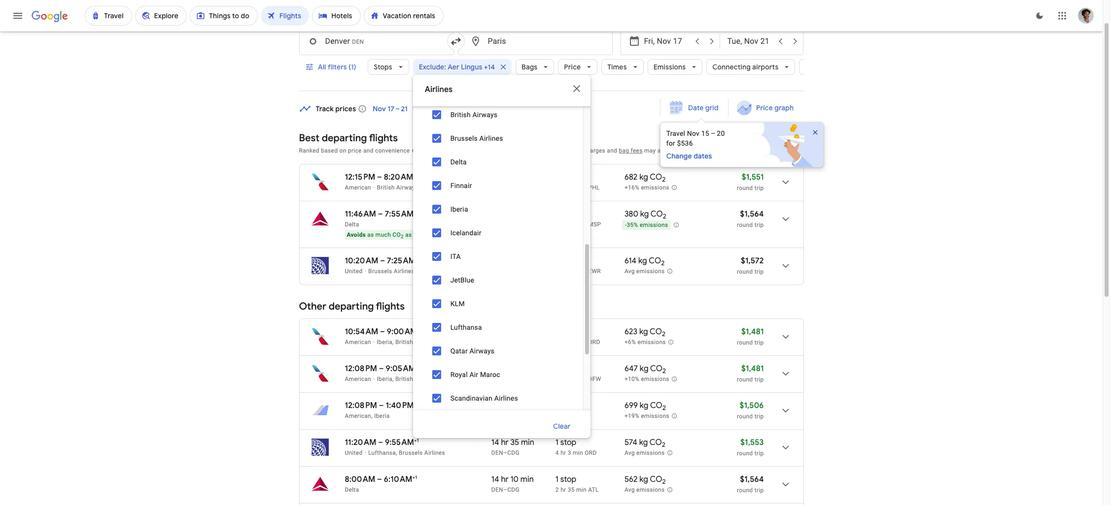 Task type: vqa. For each thing, say whether or not it's contained in the screenshot.
Learn more about tracked prices image
yes



Task type: locate. For each thing, give the bounding box(es) containing it.
0 vertical spatial cdg
[[507, 450, 520, 457]]

emissions for 682
[[641, 185, 670, 191]]

614 kg co 2
[[625, 256, 665, 268]]

main content
[[299, 99, 834, 506]]

2 up +10% emissions
[[663, 367, 666, 376]]

$1,551
[[742, 173, 764, 182]]

avg for 562
[[625, 487, 635, 494]]

2 40 from the top
[[568, 376, 575, 383]]

as left 12,601
[[405, 232, 412, 239]]

623
[[625, 327, 638, 337]]

0 vertical spatial den
[[492, 376, 503, 383]]

iberia,
[[377, 339, 394, 346], [377, 376, 394, 383]]

$1,564 round trip for $1,564 text box
[[737, 210, 764, 229]]

delta up the avoids
[[345, 221, 359, 228]]

hr left 44
[[561, 339, 566, 346]]

den for 14 hr 35 min
[[492, 450, 503, 457]]

1 $1,564 round trip from the top
[[737, 210, 764, 229]]

1 14 from the top
[[492, 438, 499, 448]]

layover (1 of 2) is a 2 hr 15 min layover at dallas/fort worth international airport in dallas. layover (2 of 2) is a 2 hr 10 min layover at adolfo suárez madrid–barajas airport in madrid. element
[[556, 413, 620, 421]]

co inside 647 kg co 2
[[650, 364, 663, 374]]

emissions for 699
[[641, 413, 670, 420]]

 image
[[365, 268, 366, 275]]

1:40 pm
[[386, 401, 414, 411]]

2 right the much
[[401, 234, 404, 240]]

$1,564 round trip left the flight details. leaves denver international airport at 11:46 am on friday, november 17 and arrives at paris charles de gaulle airport at 7:55 am on saturday, november 18. icon
[[737, 210, 764, 229]]

+ for 1:40 pm
[[414, 401, 417, 407]]

british
[[451, 111, 471, 119], [377, 184, 395, 191], [396, 339, 413, 346], [396, 376, 413, 383]]

0 vertical spatial 17
[[568, 184, 575, 191]]

4 round from the top
[[737, 340, 753, 347]]

+ down avoids as much co 2 as 12,601 trees absorb in a day on the left
[[416, 256, 418, 262]]

1 horizontal spatial and
[[607, 147, 617, 154]]

35 up 10
[[511, 438, 519, 448]]

round down $1,572
[[737, 269, 753, 276]]

1 vertical spatial 35
[[568, 487, 575, 494]]

trip down $1,564 text box
[[755, 222, 764, 229]]

phl
[[588, 184, 600, 191]]

3 den from the top
[[492, 487, 503, 494]]

co right 562
[[650, 475, 663, 485]]

$1,553
[[741, 438, 764, 448]]

hr inside 'element'
[[501, 401, 508, 411]]

fees
[[631, 147, 643, 154]]

1 horizontal spatial iberia
[[451, 206, 468, 214]]

2 stop from the top
[[561, 475, 577, 485]]

+ inside 11:20 am – 9:55 am + 1
[[414, 438, 417, 444]]

american down departure time: 12:15 pm. text field
[[345, 184, 371, 191]]

2 iberia, from the top
[[377, 376, 394, 383]]

min inside 'element'
[[520, 401, 534, 411]]

den inside "14 hr 10 min den – cdg"
[[492, 487, 503, 494]]

avg emissions down 574 kg co 2
[[625, 450, 665, 457]]

round inside the $1,572 round trip
[[737, 269, 753, 276]]

– up american, iberia
[[379, 401, 384, 411]]

12:08 pm up american,
[[345, 401, 377, 411]]

2 inside 623 kg co 2
[[662, 330, 666, 339]]

round for 1572 us dollars text box
[[737, 269, 753, 276]]

departing up departure time: 10:54 am. text box
[[329, 301, 374, 313]]

1 vertical spatial iberia
[[374, 413, 390, 420]]

12:15 pm
[[345, 173, 375, 182]]

0 vertical spatial 1 stop flight. element
[[556, 438, 577, 450]]

1 horizontal spatial dates
[[694, 152, 712, 161]]

min inside 'element'
[[576, 376, 587, 383]]

1 vertical spatial price
[[757, 104, 773, 112]]

1 horizontal spatial 17
[[568, 184, 575, 191]]

– inside the 11:46 am – 7:55 am +
[[378, 210, 383, 219]]

+ inside the 12:15 pm – 8:20 am +
[[414, 172, 416, 179]]

14 inside 14 hr 35 min den – cdg
[[492, 438, 499, 448]]

12:08 pm inside "12:08 pm – 1:40 pm +"
[[345, 401, 377, 411]]

apply.
[[658, 147, 674, 154]]

3 round from the top
[[737, 269, 753, 276]]

12:08 pm for 12:08 pm – 1:40 pm +
[[345, 401, 377, 411]]

9:05 am
[[386, 364, 416, 374]]

1 vertical spatial nov
[[687, 130, 700, 138]]

2 united from the top
[[345, 450, 363, 457]]

1 vertical spatial british airways
[[377, 184, 418, 191]]

as
[[367, 232, 374, 239], [405, 232, 412, 239]]

– inside 14 hr 35 min den – cdg
[[503, 450, 507, 457]]

brussels down any dates
[[451, 135, 478, 143]]

None text field
[[299, 28, 454, 55], [458, 28, 613, 55], [299, 28, 454, 55], [458, 28, 613, 55]]

layover (1 of 1) is a 4 hr 3 min layover at o'hare international airport in chicago. element
[[556, 450, 620, 458]]

12:08 pm for 12:08 pm – 9:05 am
[[345, 364, 377, 374]]

1 vertical spatial $1,481 round trip
[[737, 364, 764, 384]]

2 american from the top
[[345, 339, 371, 346]]

departing for other
[[329, 301, 374, 313]]

exclude: aer lingus +14
[[419, 63, 495, 72]]

6 round from the top
[[737, 414, 753, 421]]

1 stop flight. element
[[556, 438, 577, 450], [556, 475, 577, 487]]

2 inside 562 kg co 2
[[663, 478, 666, 487]]

1 vertical spatial flights
[[376, 301, 405, 313]]

1 round from the top
[[737, 185, 753, 192]]

0 horizontal spatial brussels airlines
[[368, 268, 415, 275]]

1 inside 1 stop 2 hr 35 min atl
[[556, 475, 559, 485]]

– inside the 12:15 pm – 8:20 am +
[[377, 173, 382, 182]]

round down 1564 us dollars text field
[[737, 488, 753, 495]]

trip inside the $1,572 round trip
[[755, 269, 764, 276]]

2 hr 13 min ewr
[[556, 268, 601, 275]]

1 vertical spatial $1,481
[[742, 364, 764, 374]]

1 vertical spatial 12:08 pm
[[345, 401, 377, 411]]

0 vertical spatial $1,564
[[740, 210, 764, 219]]

airways
[[473, 111, 498, 119], [396, 184, 418, 191], [415, 339, 437, 346], [470, 348, 495, 356], [415, 376, 437, 383]]

avg down 562
[[625, 487, 635, 494]]

aer
[[448, 63, 459, 72]]

delta up finnair
[[451, 158, 467, 166]]

1 horizontal spatial 35
[[568, 487, 575, 494]]

1 vertical spatial avg
[[625, 450, 635, 457]]

-35% emissions
[[625, 222, 668, 229]]

scandinavian airlines
[[451, 395, 518, 403]]

– up lufthansa,
[[378, 438, 383, 448]]

1 vertical spatial american
[[345, 339, 371, 346]]

emissions for 562
[[637, 487, 665, 494]]

iberia, british airways
[[377, 339, 437, 346], [377, 376, 437, 383]]

1 cdg from the top
[[507, 450, 520, 457]]

1 vertical spatial iberia,
[[377, 376, 394, 383]]

trip inside $1,506 round trip
[[755, 414, 764, 421]]

1 for 1 hr 40 min dfw
[[556, 376, 559, 383]]

emissions down 647 kg co 2
[[641, 376, 670, 383]]

1 vertical spatial stop
[[561, 475, 577, 485]]

trip for $1,481 text box
[[755, 340, 764, 347]]

0 vertical spatial flights
[[369, 132, 398, 144]]

5 round from the top
[[737, 377, 753, 384]]

2 trip from the top
[[755, 222, 764, 229]]

0 horizontal spatial nov
[[373, 104, 386, 113]]

flights up the convenience
[[369, 132, 398, 144]]

2 vertical spatial american
[[345, 376, 371, 383]]

price for price
[[564, 63, 581, 72]]

nov up '$536'
[[687, 130, 700, 138]]

ord
[[588, 339, 600, 346], [585, 450, 597, 457]]

round for $1,564 text box
[[737, 222, 753, 229]]

a
[[478, 232, 481, 239]]

8 trip from the top
[[755, 488, 764, 495]]

ord right 44
[[588, 339, 600, 346]]

avoids
[[347, 232, 366, 239]]

co for 562
[[650, 475, 663, 485]]

stop for 14 hr 35 min
[[561, 438, 577, 448]]

stop inside 1 stop 2 hr 35 min atl
[[561, 475, 577, 485]]

– inside "12:08 pm – 1:40 pm +"
[[379, 401, 384, 411]]

40 inside 'element'
[[568, 376, 575, 383]]

0 horizontal spatial 35
[[511, 438, 519, 448]]

co inside 562 kg co 2
[[650, 475, 663, 485]]

5 trip from the top
[[755, 377, 764, 384]]

layover (1 of 1) is a 1 hr 17 min layover at philadelphia international airport in philadelphia. element
[[556, 184, 620, 192]]

2 down total duration 14 hr 10 min. element
[[556, 487, 559, 494]]

0 vertical spatial united
[[345, 268, 363, 275]]

kg for 562
[[640, 475, 648, 485]]

None search field
[[299, 6, 851, 439]]

brussels
[[451, 135, 478, 143], [368, 268, 392, 275], [399, 450, 423, 457]]

0 horizontal spatial as
[[367, 232, 374, 239]]

1553 US dollars text field
[[741, 438, 764, 448]]

7 trip from the top
[[755, 451, 764, 458]]

hr for 1 hr 40 min msp
[[561, 221, 566, 228]]

1 vertical spatial brussels airlines
[[368, 268, 415, 275]]

none search field containing airlines
[[299, 6, 851, 439]]

0 vertical spatial avg
[[625, 268, 635, 275]]

min inside "14 hr 10 min den – cdg"
[[521, 475, 534, 485]]

1 iberia, british airways from the top
[[377, 339, 437, 346]]

1 avg emissions from the top
[[625, 268, 665, 275]]

+ down learn more about ranking image
[[414, 172, 416, 179]]

0 vertical spatial ord
[[588, 339, 600, 346]]

0 vertical spatial price
[[564, 63, 581, 72]]

and left the bag on the right of page
[[607, 147, 617, 154]]

1 vertical spatial 14
[[492, 475, 499, 485]]

10:54 am – 9:00 am
[[345, 327, 417, 337]]

1 horizontal spatial as
[[405, 232, 412, 239]]

layover (1 of 1) is a 3 hr 44 min layover at o'hare international airport in chicago. element
[[556, 339, 620, 347]]

min for 14 hr 35 min den – cdg
[[521, 438, 535, 448]]

0 horizontal spatial price
[[564, 63, 581, 72]]

for
[[667, 140, 675, 147]]

leaves denver international airport at 12:08 pm on friday, november 17 and arrives at paris charles de gaulle airport at 9:05 am on saturday, november 18. element
[[345, 364, 420, 374]]

14 hr 35 min den – cdg
[[492, 438, 535, 457]]

trip down $1,506 text field
[[755, 414, 764, 421]]

2 $1,481 from the top
[[742, 364, 764, 374]]

2 up +19% emissions
[[663, 404, 666, 413]]

+6% emissions
[[625, 339, 666, 346]]

iberia, for 9:00 am
[[377, 339, 394, 346]]

2 14 from the top
[[492, 475, 499, 485]]

round for $1,481 text box
[[737, 340, 753, 347]]

682 kg co 2
[[625, 173, 666, 184]]

min right 32
[[520, 401, 534, 411]]

emissions for 647
[[641, 376, 670, 383]]

12:08 pm up departure time: 12:08 pm. text field
[[345, 364, 377, 374]]

total duration 12 hr 57 min. element
[[492, 364, 556, 376]]

co inside 614 kg co 2
[[649, 256, 661, 266]]

round down $1,564 text box
[[737, 222, 753, 229]]

airways down arrival time: 9:00 am on  saturday, november 18. text field
[[415, 339, 437, 346]]

1 stop flight. element for 14 hr 35 min
[[556, 438, 577, 450]]

1 vertical spatial 17
[[492, 401, 499, 411]]

trip for $1,506 text field
[[755, 414, 764, 421]]

– for 7:25 am
[[380, 256, 385, 266]]

1 vertical spatial cdg
[[507, 487, 520, 494]]

trip inside $1,553 round trip
[[755, 451, 764, 458]]

hr right the 12
[[501, 364, 508, 374]]

1 horizontal spatial nov
[[687, 130, 700, 138]]

swap origin and destination. image
[[450, 36, 462, 47]]

brussels airlines inside 'main content'
[[368, 268, 415, 275]]

2 $1,481 round trip from the top
[[737, 364, 764, 384]]

1 1 stop flight. element from the top
[[556, 438, 577, 450]]

+14
[[484, 63, 495, 72]]

brussels airlines down any dates
[[451, 135, 503, 143]]

co up -35% emissions
[[651, 210, 663, 219]]

all filters (1)
[[318, 63, 356, 72]]

– inside 10:20 am – 7:25 am +
[[380, 256, 385, 266]]

2 left stops
[[556, 401, 560, 411]]

find the best price region
[[299, 99, 834, 168]]

17 – 21
[[388, 104, 408, 113]]

cdg inside 14 hr 35 min den – cdg
[[507, 450, 520, 457]]

+ inside 10:20 am – 7:25 am +
[[416, 256, 418, 262]]

hr for 14 hr 35 min den – cdg
[[501, 438, 509, 448]]

den down total duration 14 hr 10 min. element
[[492, 487, 503, 494]]

as left the much
[[367, 232, 374, 239]]

british airways down the 8:20 am
[[377, 184, 418, 191]]

0 horizontal spatial brussels
[[368, 268, 392, 275]]

co inside 574 kg co 2
[[650, 438, 662, 448]]

1 vertical spatial $1,564
[[740, 475, 764, 485]]

40 for 1 hr 40 min msp
[[568, 221, 575, 228]]

learn more about tracked prices image
[[358, 104, 367, 113]]

4 trip from the top
[[755, 340, 764, 347]]

2 vertical spatial avg emissions
[[625, 487, 665, 494]]

8:00 am – 6:10 am + 1
[[345, 475, 417, 485]]

$1,481 left 'flight details. leaves denver international airport at 12:08 pm on friday, november 17 and arrives at paris charles de gaulle airport at 9:05 am on saturday, november 18.' image
[[742, 364, 764, 374]]

min inside 14 hr 35 min den – cdg
[[521, 438, 535, 448]]

$1,481 round trip up $1,506 text field
[[737, 364, 764, 384]]

1 vertical spatial avg emissions
[[625, 450, 665, 457]]

0 vertical spatial nov
[[373, 104, 386, 113]]

price left 'graph'
[[757, 104, 773, 112]]

0 vertical spatial 35
[[511, 438, 519, 448]]

2 $1,564 round trip from the top
[[737, 475, 764, 495]]

travel nov 15 – 20 for $536 change dates
[[667, 130, 725, 161]]

40 left dfw
[[568, 376, 575, 383]]

2 vertical spatial delta
[[345, 487, 359, 494]]

3 avg from the top
[[625, 487, 635, 494]]

avg emissions for 562
[[625, 487, 665, 494]]

$1,481 round trip for 1481 us dollars text box
[[737, 364, 764, 384]]

+10% emissions
[[625, 376, 670, 383]]

trip down $1,481 text box
[[755, 340, 764, 347]]

hr left phl
[[561, 184, 566, 191]]

kg up +10% emissions
[[640, 364, 649, 374]]

40
[[568, 221, 575, 228], [568, 376, 575, 383]]

2 iberia, british airways from the top
[[377, 376, 437, 383]]

kg for 380
[[640, 210, 649, 219]]

0 vertical spatial iberia,
[[377, 339, 394, 346]]

kg inside 699 kg co 2
[[640, 401, 649, 411]]

Arrival time: 9:05 AM on  Saturday, November 18. text field
[[386, 364, 420, 374]]

10:20 am – 7:25 am +
[[345, 256, 418, 266]]

1 for 1 stop 4 hr 3 min ord
[[556, 438, 559, 448]]

price
[[564, 63, 581, 72], [757, 104, 773, 112]]

2 cdg from the top
[[507, 487, 520, 494]]

emissions down 614 kg co 2
[[637, 268, 665, 275]]

12:15 pm – 8:20 am +
[[345, 172, 416, 182]]

all
[[318, 63, 326, 72]]

1 den from the top
[[492, 376, 503, 383]]

0 vertical spatial avg emissions
[[625, 268, 665, 275]]

+ down arrival time: 9:05 am on  saturday, november 18. text box
[[414, 401, 417, 407]]

united down 11:20 am
[[345, 450, 363, 457]]

+ inside 8:00 am – 6:10 am + 1
[[413, 475, 415, 481]]

ord inside the layover (1 of 1) is a 3 hr 44 min layover at o'hare international airport in chicago. element
[[588, 339, 600, 346]]

1 vertical spatial departing
[[329, 301, 374, 313]]

1 vertical spatial dates
[[694, 152, 712, 161]]

emissions
[[654, 63, 686, 72]]

kg inside 682 kg co 2
[[640, 173, 648, 182]]

airlines
[[425, 85, 453, 95], [480, 135, 503, 143], [394, 268, 415, 275], [494, 395, 518, 403], [424, 450, 445, 457]]

1 inside 'element'
[[556, 376, 559, 383]]

trip for 1481 us dollars text box
[[755, 377, 764, 384]]

2 12:08 pm from the top
[[345, 401, 377, 411]]

0 vertical spatial departing
[[322, 132, 367, 144]]

3 right 4
[[568, 450, 571, 457]]

2 round from the top
[[737, 222, 753, 229]]

min for 1 hr 40 min dfw
[[576, 376, 587, 383]]

close dialog image
[[571, 83, 583, 95]]

american down the 10:54 am
[[345, 339, 371, 346]]

round down $1,551
[[737, 185, 753, 192]]

dates inside travel nov 15 – 20 for $536 change dates
[[694, 152, 712, 161]]

hr for 1 hr 40 min dfw
[[561, 376, 566, 383]]

1 horizontal spatial 3
[[568, 450, 571, 457]]

united for 10:20 am
[[345, 268, 363, 275]]

flight details. leaves denver international airport at 12:08 pm on friday, november 17 and arrives at paris-orly airport at 1:40 pm on saturday, november 18. image
[[774, 399, 798, 423]]

0 vertical spatial stop
[[561, 438, 577, 448]]

– left 7:55 am on the left top of page
[[378, 210, 383, 219]]

2 left 13
[[556, 268, 559, 275]]

0 horizontal spatial british airways
[[377, 184, 418, 191]]

Arrival time: 9:55 AM on  Saturday, November 18. text field
[[385, 438, 419, 448]]

3 inside 1 stop 4 hr 3 min ord
[[568, 450, 571, 457]]

1 vertical spatial united
[[345, 450, 363, 457]]

hr inside 12 hr 57 min den
[[501, 364, 508, 374]]

1 vertical spatial iberia, british airways
[[377, 376, 437, 383]]

min left dfw
[[576, 376, 587, 383]]

min right 57
[[521, 364, 534, 374]]

1 stop flight. element down 4
[[556, 475, 577, 487]]

0 vertical spatial brussels
[[451, 135, 478, 143]]

ewr
[[588, 268, 601, 275]]

3 avg emissions from the top
[[625, 487, 665, 494]]

absorb
[[450, 232, 470, 239]]

min inside 12 hr 57 min den
[[521, 364, 534, 374]]

cdg down total duration 14 hr 35 min. element
[[507, 450, 520, 457]]

14
[[492, 438, 499, 448], [492, 475, 499, 485]]

+ up avoids as much co 2 as 12,601 trees absorb in a day on the left
[[414, 209, 417, 215]]

trip down the $1,553
[[755, 451, 764, 458]]

flight details. leaves denver international airport at 12:08 pm on friday, november 17 and arrives at paris charles de gaulle airport at 9:05 am on saturday, november 18. image
[[774, 362, 798, 386]]

prices
[[336, 104, 356, 113]]

kg inside 380 kg co 2
[[640, 210, 649, 219]]

0 vertical spatial $1,481
[[742, 327, 764, 337]]

british airways down lingus at the top left of the page
[[451, 111, 498, 119]]

iberia, down the leaves denver international airport at 10:54 am on friday, november 17 and arrives at paris charles de gaulle airport at 9:00 am on saturday, november 18. element
[[377, 339, 394, 346]]

trip for $1,553 text field on the bottom
[[755, 451, 764, 458]]

grid
[[705, 104, 719, 112]]

Departure time: 11:20 AM. text field
[[345, 438, 376, 448]]

Departure time: 12:08 PM. text field
[[345, 364, 377, 374]]

$1,572 round trip
[[737, 256, 764, 276]]

hr inside "14 hr 10 min den – cdg"
[[501, 475, 509, 485]]

 image
[[365, 450, 366, 457]]

co inside 380 kg co 2
[[651, 210, 663, 219]]

1 vertical spatial 3
[[568, 450, 571, 457]]

avg down 614
[[625, 268, 635, 275]]

1 trip from the top
[[755, 185, 764, 192]]

7 round from the top
[[737, 451, 753, 458]]

kg inside 623 kg co 2
[[640, 327, 648, 337]]

kg inside 647 kg co 2
[[640, 364, 649, 374]]

kg inside 562 kg co 2
[[640, 475, 648, 485]]

flights up the leaves denver international airport at 10:54 am on friday, november 17 and arrives at paris charles de gaulle airport at 9:00 am on saturday, november 18. element
[[376, 301, 405, 313]]

Departure time: 11:46 AM. text field
[[345, 210, 376, 219]]

kg up +19% emissions
[[640, 401, 649, 411]]

den
[[492, 376, 503, 383], [492, 450, 503, 457], [492, 487, 503, 494]]

round inside $1,551 round trip
[[737, 185, 753, 192]]

avg emissions
[[625, 268, 665, 275], [625, 450, 665, 457], [625, 487, 665, 494]]

kg inside 614 kg co 2
[[639, 256, 647, 266]]

+ inside "12:08 pm – 1:40 pm +"
[[414, 401, 417, 407]]

– for 1:40 pm
[[379, 401, 384, 411]]

price inside button
[[757, 104, 773, 112]]

den inside 12 hr 57 min den
[[492, 376, 503, 383]]

0 vertical spatial 40
[[568, 221, 575, 228]]

0 vertical spatial dates
[[465, 104, 484, 113]]

exclude:
[[419, 63, 446, 72]]

stop inside 1 stop 4 hr 3 min ord
[[561, 438, 577, 448]]

0 vertical spatial iberia, british airways
[[377, 339, 437, 346]]

flight details. leaves denver international airport at 8:00 am on friday, november 17 and arrives at paris charles de gaulle airport at 6:10 am on saturday, november 18. image
[[774, 473, 798, 497]]

Arrival time: 8:20 AM on  Saturday, November 18. text field
[[384, 172, 418, 182]]

17
[[568, 184, 575, 191], [492, 401, 499, 411]]

6 trip from the top
[[755, 414, 764, 421]]

hr left the atl
[[561, 487, 566, 494]]

other departing flights
[[299, 301, 405, 313]]

price inside 'popup button'
[[564, 63, 581, 72]]

kg for 647
[[640, 364, 649, 374]]

1 horizontal spatial price
[[757, 104, 773, 112]]

12,601
[[414, 232, 433, 239]]

Arrival time: 1:40 PM on  Saturday, November 18. text field
[[386, 401, 419, 411]]

hr inside 14 hr 35 min den – cdg
[[501, 438, 509, 448]]

0 vertical spatial $1,564 round trip
[[737, 210, 764, 229]]

flights for best departing flights
[[369, 132, 398, 144]]

ord right 4
[[585, 450, 597, 457]]

– for 7:55 am
[[378, 210, 383, 219]]

emissions for 614
[[637, 268, 665, 275]]

14 inside "14 hr 10 min den – cdg"
[[492, 475, 499, 485]]

Departure time: 8:00 AM. text field
[[345, 475, 375, 485]]

min right 13
[[576, 268, 587, 275]]

total duration 17 hr 32 min. element
[[492, 401, 556, 413]]

atl
[[588, 487, 599, 494]]

co up +16% emissions at the top
[[650, 173, 662, 182]]

emissions for 623
[[638, 339, 666, 346]]

leaves denver international airport at 11:46 am on friday, november 17 and arrives at paris charles de gaulle airport at 7:55 am on saturday, november 18. element
[[345, 209, 419, 219]]

– inside 11:20 am – 9:55 am + 1
[[378, 438, 383, 448]]

iberia down finnair
[[451, 206, 468, 214]]

35
[[511, 438, 519, 448], [568, 487, 575, 494]]

0 horizontal spatial and
[[363, 147, 374, 154]]

2 avg emissions from the top
[[625, 450, 665, 457]]

iberia, british airways down arrival time: 9:00 am on  saturday, november 18. text field
[[377, 339, 437, 346]]

round inside $1,506 round trip
[[737, 414, 753, 421]]

$536
[[677, 140, 693, 147]]

bag
[[619, 147, 629, 154]]

3 trip from the top
[[755, 269, 764, 276]]

min left msp
[[576, 221, 587, 228]]

den for 14 hr 10 min
[[492, 487, 503, 494]]

round for $1,506 text field
[[737, 414, 753, 421]]

united
[[345, 268, 363, 275], [345, 450, 363, 457]]

round inside $1,553 round trip
[[737, 451, 753, 458]]

emissions button
[[648, 55, 703, 79]]

kg right 574
[[639, 438, 648, 448]]

cdg for 35
[[507, 450, 520, 457]]

3 american from the top
[[345, 376, 371, 383]]

kg up -35% emissions
[[640, 210, 649, 219]]

close image
[[812, 129, 819, 137]]

1 vertical spatial den
[[492, 450, 503, 457]]

14 hr 10 min den – cdg
[[492, 475, 534, 494]]

min for 14 hr 10 min den – cdg
[[521, 475, 534, 485]]

co inside 682 kg co 2
[[650, 173, 662, 182]]

0 vertical spatial american
[[345, 184, 371, 191]]

1 12:08 pm from the top
[[345, 364, 377, 374]]

– for 9:55 am
[[378, 438, 383, 448]]

1 horizontal spatial brussels airlines
[[451, 135, 503, 143]]

0 vertical spatial 14
[[492, 438, 499, 448]]

– for 9:05 am
[[379, 364, 384, 374]]

2 stops flight. element
[[556, 401, 581, 413]]

2 inside 682 kg co 2
[[662, 176, 666, 184]]

1 inside popup button
[[387, 11, 390, 19]]

emissions down 623 kg co 2
[[638, 339, 666, 346]]

in
[[471, 232, 477, 239]]

0 horizontal spatial 17
[[492, 401, 499, 411]]

trip inside $1,551 round trip
[[755, 185, 764, 192]]

cdg inside "14 hr 10 min den – cdg"
[[507, 487, 520, 494]]

trip for 1572 us dollars text box
[[755, 269, 764, 276]]

Arrival time: 7:25 AM on  Saturday, November 18. text field
[[387, 256, 421, 266]]

0 vertical spatial 12:08 pm
[[345, 364, 377, 374]]

1 vertical spatial delta
[[345, 221, 359, 228]]

– down total duration 14 hr 10 min. element
[[503, 487, 507, 494]]

1 inside 1 stop 4 hr 3 min ord
[[556, 438, 559, 448]]

main menu image
[[12, 10, 24, 22]]

Departure text field
[[644, 28, 690, 55]]

min for 3 hr 44 min ord
[[576, 339, 587, 346]]

$1,481 for $1,481 text box
[[742, 327, 764, 337]]

brussels down 10:20 am – 7:25 am +
[[368, 268, 392, 275]]

1 american from the top
[[345, 184, 371, 191]]

14 for 14 hr 10 min
[[492, 475, 499, 485]]

35 inside 1 stop 2 hr 35 min atl
[[568, 487, 575, 494]]

0 vertical spatial iberia
[[451, 206, 468, 214]]

2 $1,564 from the top
[[740, 475, 764, 485]]

price for price graph
[[757, 104, 773, 112]]

co right 614
[[649, 256, 661, 266]]

british down leaves denver international airport at 12:15 pm on friday, november 17 and arrives at paris charles de gaulle airport at 8:20 am on saturday, november 18. element
[[377, 184, 395, 191]]

hr for 14 hr 10 min den – cdg
[[501, 475, 509, 485]]

2 horizontal spatial brussels
[[451, 135, 478, 143]]

1 vertical spatial 1 stop flight. element
[[556, 475, 577, 487]]

min for 12 hr 57 min den
[[521, 364, 534, 374]]

1 stop from the top
[[561, 438, 577, 448]]

0 horizontal spatial iberia
[[374, 413, 390, 420]]

kg
[[640, 173, 648, 182], [640, 210, 649, 219], [639, 256, 647, 266], [640, 327, 648, 337], [640, 364, 649, 374], [640, 401, 649, 411], [639, 438, 648, 448], [640, 475, 648, 485]]

40 left msp
[[568, 221, 575, 228]]

round down $1,481 text box
[[737, 340, 753, 347]]

Return text field
[[728, 28, 773, 55]]

hr for 12 hr 57 min den
[[501, 364, 508, 374]]

times
[[608, 63, 627, 72]]

+ for 6:10 am
[[413, 475, 415, 481]]

$1,551 round trip
[[737, 173, 764, 192]]

co for 682
[[650, 173, 662, 182]]

co for 614
[[649, 256, 661, 266]]

iberia, down leaves denver international airport at 12:08 pm on friday, november 17 and arrives at paris charles de gaulle airport at 9:05 am on saturday, november 18. element on the left bottom of page
[[377, 376, 394, 383]]

0 vertical spatial 3
[[556, 339, 559, 346]]

3
[[556, 339, 559, 346], [568, 450, 571, 457]]

brussels airlines down leaves denver international airport at 10:20 am on friday, november 17 and arrives at paris charles de gaulle airport at 7:25 am on saturday, november 18. element
[[368, 268, 415, 275]]

1 stop flight. element up 4
[[556, 438, 577, 450]]

kg inside 574 kg co 2
[[639, 438, 648, 448]]

2 and from the left
[[607, 147, 617, 154]]

hr inside 1 stop 2 hr 35 min atl
[[561, 487, 566, 494]]

1 $1,564 from the top
[[740, 210, 764, 219]]

only
[[544, 110, 560, 119]]

– inside 8:00 am – 6:10 am + 1
[[377, 475, 382, 485]]

1 iberia, from the top
[[377, 339, 394, 346]]

total duration 14 hr 35 min. element
[[492, 438, 556, 450]]

1 $1,481 round trip from the top
[[737, 327, 764, 347]]

finnair
[[451, 182, 472, 190]]

1 vertical spatial $1,564 round trip
[[737, 475, 764, 495]]

trip for 1564 us dollars text field
[[755, 488, 764, 495]]

and
[[363, 147, 374, 154], [607, 147, 617, 154]]

co inside 699 kg co 2
[[650, 401, 663, 411]]

flights
[[369, 132, 398, 144], [376, 301, 405, 313]]

min right 10
[[521, 475, 534, 485]]

round
[[737, 185, 753, 192], [737, 222, 753, 229], [737, 269, 753, 276], [737, 340, 753, 347], [737, 377, 753, 384], [737, 414, 753, 421], [737, 451, 753, 458], [737, 488, 753, 495]]

+ inside the 11:46 am – 7:55 am +
[[414, 209, 417, 215]]

2 vertical spatial avg
[[625, 487, 635, 494]]

2 vertical spatial brussels
[[399, 450, 423, 457]]

hr left 10
[[501, 475, 509, 485]]

trip down 1551 us dollars text field
[[755, 185, 764, 192]]

trip for 1551 us dollars text field
[[755, 185, 764, 192]]

1 avg from the top
[[625, 268, 635, 275]]

1 $1,481 from the top
[[742, 327, 764, 337]]

$1,564 round trip left the flight details. leaves denver international airport at 8:00 am on friday, november 17 and arrives at paris charles de gaulle airport at 6:10 am on saturday, november 18. image
[[737, 475, 764, 495]]

den inside 14 hr 35 min den – cdg
[[492, 450, 503, 457]]

2 vertical spatial den
[[492, 487, 503, 494]]

1 horizontal spatial british airways
[[451, 111, 498, 119]]

american for 12:08 pm – 9:05 am
[[345, 376, 371, 383]]

17 left phl
[[568, 184, 575, 191]]

total duration 14 hr 10 min. element
[[492, 475, 556, 487]]

Departure time: 10:20 AM. text field
[[345, 256, 378, 266]]

avg emissions for 574
[[625, 450, 665, 457]]

trip
[[755, 185, 764, 192], [755, 222, 764, 229], [755, 269, 764, 276], [755, 340, 764, 347], [755, 377, 764, 384], [755, 414, 764, 421], [755, 451, 764, 458], [755, 488, 764, 495]]

1 40 from the top
[[568, 221, 575, 228]]

2 up -35% emissions
[[663, 213, 667, 221]]

iberia down leaves denver international airport at 12:08 pm on friday, november 17 and arrives at paris-orly airport at 1:40 pm on saturday, november 18. element on the bottom of the page
[[374, 413, 390, 420]]

1 united from the top
[[345, 268, 363, 275]]

$1,481 left the flight details. leaves denver international airport at 10:54 am on friday, november 17 and arrives at paris charles de gaulle airport at 9:00 am on saturday, november 18. image
[[742, 327, 764, 337]]

ord inside 1 stop 4 hr 3 min ord
[[585, 450, 597, 457]]

1 vertical spatial 40
[[568, 376, 575, 383]]

2 den from the top
[[492, 450, 503, 457]]

hr inside 'element'
[[561, 376, 566, 383]]

optional
[[559, 147, 582, 154]]

1 inside 8:00 am – 6:10 am + 1
[[415, 475, 417, 481]]

– left '9:00 am'
[[380, 327, 385, 337]]

2 avg from the top
[[625, 450, 635, 457]]

1 vertical spatial ord
[[585, 450, 597, 457]]

2 inside 647 kg co 2
[[663, 367, 666, 376]]

8 round from the top
[[737, 488, 753, 495]]

2 1 stop flight. element from the top
[[556, 475, 577, 487]]

stop for 14 hr 10 min
[[561, 475, 577, 485]]

learn more about ranking image
[[412, 146, 421, 155]]

sort by: button
[[759, 142, 804, 159]]

on
[[340, 147, 346, 154]]

ita
[[451, 253, 461, 261]]

co inside 623 kg co 2
[[650, 327, 662, 337]]

2 right 562
[[663, 478, 666, 487]]

0 vertical spatial $1,481 round trip
[[737, 327, 764, 347]]



Task type: describe. For each thing, give the bounding box(es) containing it.
round for 1551 us dollars text field
[[737, 185, 753, 192]]

1572 US dollars text field
[[741, 256, 764, 266]]

0 horizontal spatial dates
[[465, 104, 484, 113]]

passenger assistance button
[[676, 147, 736, 154]]

15 – 20
[[702, 130, 725, 138]]

11:46 am – 7:55 am +
[[345, 209, 417, 219]]

2 as from the left
[[405, 232, 412, 239]]

flights for other departing flights
[[376, 301, 405, 313]]

2 inside 574 kg co 2
[[662, 441, 666, 450]]

699 kg co 2
[[625, 401, 666, 413]]

british airways inside 'main content'
[[377, 184, 418, 191]]

574 kg co 2
[[625, 438, 666, 450]]

+ for 9:55 am
[[414, 438, 417, 444]]

delta for 7:55 am
[[345, 221, 359, 228]]

1 stop 4 hr 3 min ord
[[556, 438, 597, 457]]

price button
[[558, 55, 598, 79]]

date grid button
[[663, 99, 727, 117]]

track
[[316, 104, 334, 113]]

min for 1 hr 17 min phl
[[576, 184, 587, 191]]

$1,481 round trip for $1,481 text box
[[737, 327, 764, 347]]

royal
[[451, 371, 468, 379]]

co for 647
[[650, 364, 663, 374]]

2 inside 1 stop 2 hr 35 min atl
[[556, 487, 559, 494]]

bag fees button
[[619, 147, 643, 154]]

optional charges and bag fees may apply. passenger assistance
[[559, 147, 736, 154]]

flight details. leaves denver international airport at 10:20 am on friday, november 17 and arrives at paris charles de gaulle airport at 7:25 am on saturday, november 18. image
[[774, 254, 798, 278]]

avg emissions for 614
[[625, 268, 665, 275]]

british down arrival time: 9:05 am on  saturday, november 18. text box
[[396, 376, 413, 383]]

+ for 7:55 am
[[414, 209, 417, 215]]

0 vertical spatial british airways
[[451, 111, 498, 119]]

562
[[625, 475, 638, 485]]

any
[[451, 104, 464, 113]]

round for 1481 us dollars text box
[[737, 377, 753, 384]]

change dates button
[[667, 151, 734, 161]]

qatar
[[451, 348, 468, 356]]

8:00 am
[[345, 475, 375, 485]]

Arrival time: 7:55 AM on  Saturday, November 18. text field
[[385, 209, 419, 219]]

american,
[[345, 413, 373, 420]]

1 hr 17 min phl
[[556, 184, 600, 191]]

0 vertical spatial brussels airlines
[[451, 135, 503, 143]]

7:55 am
[[385, 210, 414, 219]]

layover (1 of 1) is a 1 hr 40 min layover at dallas/fort worth international airport in dallas. element
[[556, 376, 620, 384]]

layover (1 of 1) is a 1 hr 40 min layover at minneapolis–saint paul international airport in minneapolis. element
[[556, 221, 620, 229]]

min for 2 hr 13 min ewr
[[576, 268, 587, 275]]

co for 574
[[650, 438, 662, 448]]

12
[[492, 364, 499, 374]]

14 for 14 hr 35 min
[[492, 438, 499, 448]]

+ for 8:20 am
[[414, 172, 416, 179]]

kg for 614
[[639, 256, 647, 266]]

562 kg co 2
[[625, 475, 666, 487]]

co for 623
[[650, 327, 662, 337]]

leaves denver international airport at 10:20 am on friday, november 17 and arrives at paris charles de gaulle airport at 7:25 am on saturday, november 18. element
[[345, 256, 421, 266]]

0 vertical spatial delta
[[451, 158, 467, 166]]

10
[[511, 475, 519, 485]]

1564 US dollars text field
[[740, 475, 764, 485]]

airways down arrival time: 8:20 am on  saturday, november 18. "text field"
[[396, 184, 418, 191]]

charges
[[584, 147, 606, 154]]

40 for 1 hr 40 min dfw
[[568, 376, 575, 383]]

co for 380
[[651, 210, 663, 219]]

$1,506 round trip
[[737, 401, 764, 421]]

+ for 7:25 am
[[416, 256, 418, 262]]

Arrival time: 9:00 AM on  Saturday, November 18. text field
[[387, 327, 422, 337]]

cdg for 10
[[507, 487, 520, 494]]

$1,481 for 1481 us dollars text box
[[742, 364, 764, 374]]

– for 6:10 am
[[377, 475, 382, 485]]

2 inside avoids as much co 2 as 12,601 trees absorb in a day
[[401, 234, 404, 240]]

klm
[[451, 300, 465, 308]]

10:54 am
[[345, 327, 378, 337]]

13
[[568, 268, 575, 275]]

1 as from the left
[[367, 232, 374, 239]]

Arrival time: 6:10 AM on  Saturday, November 18. text field
[[384, 475, 417, 485]]

$1,564 round trip for 1564 us dollars text field
[[737, 475, 764, 495]]

day
[[483, 232, 493, 239]]

Departure time: 10:54 AM. text field
[[345, 327, 378, 337]]

bags button
[[516, 55, 554, 79]]

1 vertical spatial brussels
[[368, 268, 392, 275]]

35 inside 14 hr 35 min den – cdg
[[511, 438, 519, 448]]

Departure time: 12:15 PM. text field
[[345, 173, 375, 182]]

11:20 am – 9:55 am + 1
[[345, 438, 419, 448]]

– for 9:00 am
[[380, 327, 385, 337]]

11:46 am
[[345, 210, 376, 219]]

british down exclude: aer lingus +14 popup button on the top of the page
[[451, 111, 471, 119]]

scandinavian
[[451, 395, 493, 403]]

kg for 623
[[640, 327, 648, 337]]

round for 1564 us dollars text field
[[737, 488, 753, 495]]

$1,553 round trip
[[737, 438, 764, 458]]

0 horizontal spatial 3
[[556, 339, 559, 346]]

emissions down 380 kg co 2
[[640, 222, 668, 229]]

co inside avoids as much co 2 as 12,601 trees absorb in a day
[[393, 232, 401, 239]]

avg for 614
[[625, 268, 635, 275]]

1 for 1 hr 17 min phl
[[556, 184, 559, 191]]

avoids as much co 2 as 12,601 trees absorb in a day
[[347, 232, 493, 240]]

convenience
[[375, 147, 410, 154]]

american for 12:15 pm – 8:20 am +
[[345, 184, 371, 191]]

trip for $1,564 text box
[[755, 222, 764, 229]]

17 inside 'element'
[[492, 401, 499, 411]]

$1,506
[[740, 401, 764, 411]]

lufthansa, brussels airlines
[[368, 450, 445, 457]]

layover (1 of 1) is a 2 hr 35 min layover at hartsfield-jackson atlanta international airport in atlanta. element
[[556, 487, 620, 495]]

1 stop flight. element for 14 hr 10 min
[[556, 475, 577, 487]]

623 kg co 2
[[625, 327, 666, 339]]

1564 US dollars text field
[[740, 210, 764, 219]]

may
[[645, 147, 656, 154]]

lufthansa
[[451, 324, 482, 332]]

kg for 682
[[640, 173, 648, 182]]

$1,564 for $1,564 text box
[[740, 210, 764, 219]]

1 hr 40 min msp
[[556, 221, 601, 228]]

+10%
[[625, 376, 640, 383]]

stops
[[374, 63, 392, 72]]

3 hr 44 min ord
[[556, 339, 600, 346]]

2 inside 380 kg co 2
[[663, 213, 667, 221]]

hr for 1 hr 17 min phl
[[561, 184, 566, 191]]

flight details. leaves denver international airport at 11:46 am on friday, november 17 and arrives at paris charles de gaulle airport at 7:55 am on saturday, november 18. image
[[774, 208, 798, 231]]

leaves denver international airport at 8:00 am on friday, november 17 and arrives at paris charles de gaulle airport at 6:10 am on saturday, november 18. element
[[345, 475, 417, 485]]

swiss only image
[[532, 411, 571, 434]]

leaves denver international airport at 12:08 pm on friday, november 17 and arrives at paris-orly airport at 1:40 pm on saturday, november 18. element
[[345, 401, 419, 411]]

price
[[348, 147, 362, 154]]

$1,564 for 1564 us dollars text field
[[740, 475, 764, 485]]

min for 1 hr 40 min msp
[[576, 221, 587, 228]]

1 stop 2 hr 35 min atl
[[556, 475, 599, 494]]

1 for 1
[[387, 11, 390, 19]]

1 horizontal spatial brussels
[[399, 450, 423, 457]]

leaves denver international airport at 12:15 pm on friday, november 17 and arrives at paris charles de gaulle airport at 8:20 am on saturday, november 18. element
[[345, 172, 418, 182]]

emissions for 574
[[637, 450, 665, 457]]

den for 12 hr 57 min
[[492, 376, 503, 383]]

only button
[[532, 103, 571, 127]]

avg for 574
[[625, 450, 635, 457]]

change appearance image
[[1028, 4, 1052, 28]]

airways up the 12
[[470, 348, 495, 356]]

iberia, british airways for 10:54 am – 9:00 am
[[377, 339, 437, 346]]

iberia, british airways for 12:08 pm – 9:05 am
[[377, 376, 437, 383]]

travel
[[667, 130, 686, 138]]

min inside 1 stop 4 hr 3 min ord
[[573, 450, 583, 457]]

1 for 1 hr 40 min msp
[[556, 221, 559, 228]]

hr for 2 hr 13 min ewr
[[561, 268, 566, 275]]

iberia, for 9:05 am
[[377, 376, 394, 383]]

american, iberia
[[345, 413, 390, 420]]

round for $1,553 text field on the bottom
[[737, 451, 753, 458]]

-
[[625, 222, 627, 229]]

date grid
[[688, 104, 719, 112]]

1 hr 40 min dfw
[[556, 376, 601, 383]]

connecting airports button
[[707, 55, 796, 79]]

nov 17 – 21
[[373, 104, 408, 113]]

9:00 am
[[387, 327, 417, 337]]

layover (1 of 1) is a 2 hr 13 min layover at newark liberty international airport in newark. element
[[556, 268, 620, 276]]

Departure time: 12:08 PM. text field
[[345, 401, 377, 411]]

track prices
[[316, 104, 356, 113]]

airways right any
[[473, 111, 498, 119]]

1 button
[[369, 6, 408, 24]]

price graph button
[[731, 99, 802, 117]]

connecting
[[713, 63, 751, 72]]

any dates
[[451, 104, 484, 113]]

6:10 am
[[384, 475, 413, 485]]

+19% emissions
[[625, 413, 670, 420]]

main content containing best departing flights
[[299, 99, 834, 506]]

stops
[[562, 401, 581, 411]]

1506 US dollars text field
[[740, 401, 764, 411]]

assistance
[[706, 147, 736, 154]]

– for 8:20 am
[[377, 173, 382, 182]]

stops button
[[368, 55, 409, 79]]

airways down arrival time: 9:05 am on  saturday, november 18. text box
[[415, 376, 437, 383]]

hr inside 1 stop 4 hr 3 min ord
[[561, 450, 566, 457]]

1 inside 11:20 am – 9:55 am + 1
[[417, 438, 419, 444]]

delta for 6:10 am
[[345, 487, 359, 494]]

1481 US dollars text field
[[742, 364, 764, 374]]

7:25 am
[[387, 256, 416, 266]]

17 hr 32 min
[[492, 401, 534, 411]]

ranked
[[299, 147, 320, 154]]

departing for best
[[322, 132, 367, 144]]

8:20 am
[[384, 173, 414, 182]]

passenger
[[676, 147, 705, 154]]

iberia inside 'main content'
[[374, 413, 390, 420]]

1 and from the left
[[363, 147, 374, 154]]

leaves denver international airport at 10:54 am on friday, november 17 and arrives at paris charles de gaulle airport at 9:00 am on saturday, november 18. element
[[345, 327, 422, 337]]

32
[[510, 401, 519, 411]]

1551 US dollars text field
[[742, 173, 764, 182]]

nov inside travel nov 15 – 20 for $536 change dates
[[687, 130, 700, 138]]

+16% emissions
[[625, 185, 670, 191]]

flight details. leaves denver international airport at 11:20 am on friday, november 17 and arrives at paris charles de gaulle airport at 9:55 am on saturday, november 18. image
[[774, 436, 798, 460]]

co for 699
[[650, 401, 663, 411]]

– inside "14 hr 10 min den – cdg"
[[503, 487, 507, 494]]

9:55 am
[[385, 438, 414, 448]]

air
[[470, 371, 478, 379]]

best
[[299, 132, 320, 144]]

hr for 3 hr 44 min ord
[[561, 339, 566, 346]]

682
[[625, 173, 638, 182]]

clear
[[553, 423, 571, 431]]

2 inside 614 kg co 2
[[661, 259, 665, 268]]

2 inside 699 kg co 2
[[663, 404, 666, 413]]

united for 11:20 am
[[345, 450, 363, 457]]

maroc
[[480, 371, 500, 379]]

flight details. leaves denver international airport at 12:15 pm on friday, november 17 and arrives at paris charles de gaulle airport at 8:20 am on saturday, november 18. image
[[774, 171, 798, 194]]

msp
[[588, 221, 601, 228]]

british down arrival time: 9:00 am on  saturday, november 18. text field
[[396, 339, 413, 346]]

kg for 574
[[639, 438, 648, 448]]

duration, not selected image
[[800, 55, 851, 79]]

flight details. leaves denver international airport at 10:54 am on friday, november 17 and arrives at paris charles de gaulle airport at 9:00 am on saturday, november 18. image
[[774, 325, 798, 349]]

hr for 17 hr 32 min
[[501, 401, 508, 411]]

exclude: aer lingus +14 button
[[413, 55, 512, 79]]

min for 17 hr 32 min
[[520, 401, 534, 411]]

min inside 1 stop 2 hr 35 min atl
[[576, 487, 587, 494]]

leaves denver international airport at 11:20 am on friday, november 17 and arrives at paris charles de gaulle airport at 9:55 am on saturday, november 18. element
[[345, 438, 419, 448]]

1481 US dollars text field
[[742, 327, 764, 337]]

lufthansa,
[[368, 450, 397, 457]]

lingus
[[461, 63, 482, 72]]



